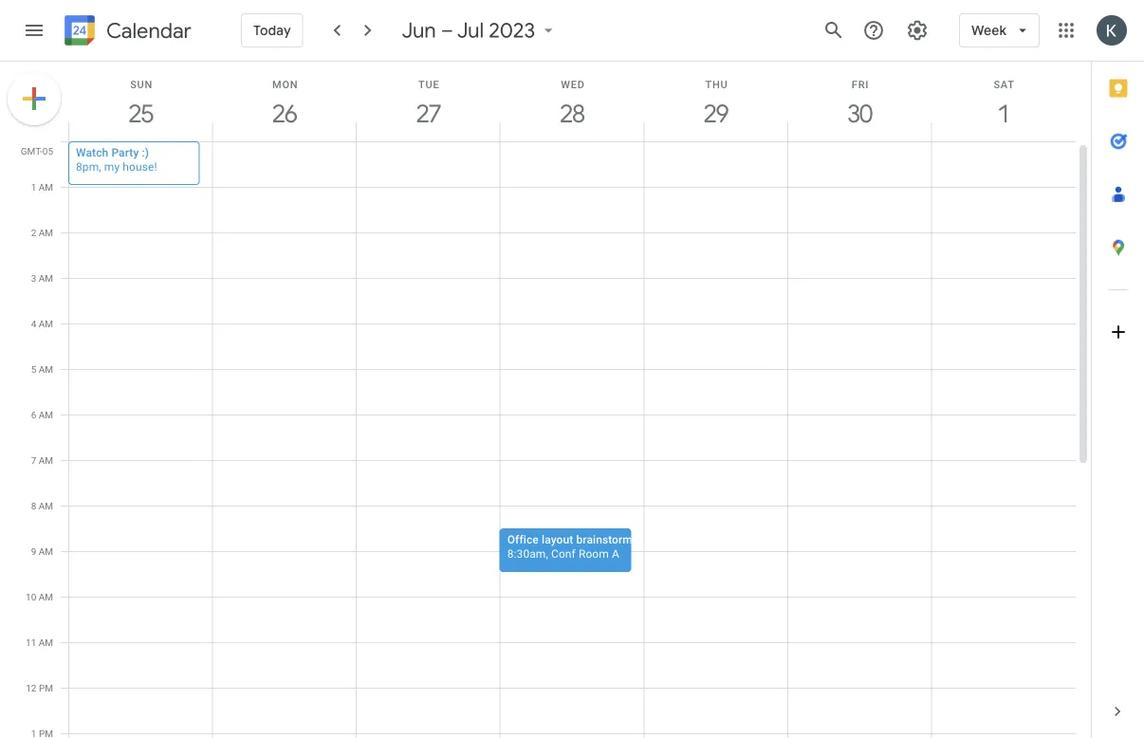 Task type: vqa. For each thing, say whether or not it's contained in the screenshot.
AM related to 4 AM
yes



Task type: describe. For each thing, give the bounding box(es) containing it.
am for 5 am
[[39, 363, 53, 375]]

office layout brainstorming 8:30am , conf room a
[[507, 533, 649, 560]]

sun 25
[[128, 78, 153, 129]]

, for 8pm
[[99, 160, 101, 173]]

am for 9 am
[[39, 546, 53, 557]]

5 am
[[31, 363, 53, 375]]

12
[[26, 682, 37, 694]]

5
[[31, 363, 36, 375]]

29
[[703, 98, 728, 129]]

29 column header
[[644, 62, 788, 141]]

jun
[[402, 17, 436, 44]]

tue 27
[[415, 78, 440, 129]]

3 am
[[31, 272, 53, 284]]

, for 8:30am
[[546, 547, 548, 560]]

9 am
[[31, 546, 53, 557]]

1 link
[[982, 92, 1026, 136]]

wed 28
[[559, 78, 585, 129]]

am for 2 am
[[39, 227, 53, 238]]

house!
[[123, 160, 157, 173]]

am for 1 am
[[39, 181, 53, 193]]

6 am
[[31, 409, 53, 420]]

25
[[128, 98, 152, 129]]

30 column header
[[787, 62, 932, 141]]

26 column header
[[212, 62, 357, 141]]

wed
[[561, 78, 585, 90]]

7 cell from the left
[[932, 141, 1076, 738]]

conf
[[551, 547, 576, 560]]

2
[[31, 227, 36, 238]]

1 column header
[[931, 62, 1076, 141]]

–
[[441, 17, 454, 44]]

12 pm
[[26, 682, 53, 694]]

watch party :) 8pm , my house!
[[76, 146, 157, 173]]

25 link
[[119, 92, 163, 136]]

layout
[[542, 533, 573, 546]]

week
[[972, 22, 1007, 39]]

8pm
[[76, 160, 99, 173]]

am for 7 am
[[39, 454, 53, 466]]

30 link
[[838, 92, 882, 136]]

27 column header
[[356, 62, 501, 141]]

sat
[[994, 78, 1015, 90]]

mon 26
[[271, 78, 298, 129]]

2023
[[489, 17, 535, 44]]

pm
[[39, 682, 53, 694]]

jun – jul 2023
[[402, 17, 535, 44]]

tue
[[419, 78, 440, 90]]

26 link
[[263, 92, 307, 136]]

28 column header
[[500, 62, 645, 141]]

:)
[[142, 146, 149, 159]]

sun
[[130, 78, 153, 90]]

jul
[[457, 17, 484, 44]]

week button
[[959, 8, 1040, 53]]

calendar element
[[61, 11, 192, 53]]

27 link
[[407, 92, 451, 136]]



Task type: locate. For each thing, give the bounding box(es) containing it.
row containing watch party :)
[[61, 141, 1076, 738]]

4 cell from the left
[[500, 141, 649, 738]]

27
[[415, 98, 440, 129]]

28
[[559, 98, 584, 129]]

05
[[42, 145, 53, 157]]

8:30am
[[507, 547, 546, 560]]

am right 3
[[39, 272, 53, 284]]

support image
[[863, 19, 885, 42]]

am right the 8 at the left of page
[[39, 500, 53, 511]]

row
[[61, 141, 1076, 738]]

0 vertical spatial 1
[[997, 98, 1009, 129]]

am right 11
[[39, 637, 53, 648]]

6 cell from the left
[[788, 141, 932, 738]]

26
[[271, 98, 296, 129]]

3
[[31, 272, 36, 284]]

1 vertical spatial ,
[[546, 547, 548, 560]]

6
[[31, 409, 36, 420]]

10
[[26, 591, 36, 603]]

am right the 4
[[39, 318, 53, 329]]

today
[[253, 22, 291, 39]]

7 am
[[31, 454, 53, 466]]

2 cell from the left
[[213, 141, 357, 738]]

7
[[31, 454, 36, 466]]

am for 11 am
[[39, 637, 53, 648]]

11 am
[[26, 637, 53, 648]]

1
[[997, 98, 1009, 129], [31, 181, 36, 193]]

0 vertical spatial ,
[[99, 160, 101, 173]]

mon
[[272, 78, 298, 90]]

am right 9 on the bottom of page
[[39, 546, 53, 557]]

am for 3 am
[[39, 272, 53, 284]]

grid
[[0, 62, 1091, 738]]

, left my
[[99, 160, 101, 173]]

fri
[[852, 78, 869, 90]]

28 link
[[551, 92, 594, 136]]

office
[[507, 533, 539, 546]]

cell containing watch party :)
[[68, 141, 213, 738]]

watch
[[76, 146, 108, 159]]

2 am
[[31, 227, 53, 238]]

am down 05
[[39, 181, 53, 193]]

1 am from the top
[[39, 181, 53, 193]]

am for 10 am
[[39, 591, 53, 603]]

1 horizontal spatial ,
[[546, 547, 548, 560]]

5 cell from the left
[[645, 141, 788, 738]]

am right 10 on the left
[[39, 591, 53, 603]]

1 am
[[31, 181, 53, 193]]

5 am from the top
[[39, 363, 53, 375]]

11 am from the top
[[39, 637, 53, 648]]

, inside office layout brainstorming 8:30am , conf room a
[[546, 547, 548, 560]]

9 am from the top
[[39, 546, 53, 557]]

settings menu image
[[906, 19, 929, 42]]

cell containing office layout brainstorming
[[500, 141, 649, 738]]

1 down gmt-
[[31, 181, 36, 193]]

am right 6
[[39, 409, 53, 420]]

4 am
[[31, 318, 53, 329]]

, left conf
[[546, 547, 548, 560]]

gmt-05
[[21, 145, 53, 157]]

8 am
[[31, 500, 53, 511]]

1 cell from the left
[[68, 141, 213, 738]]

gmt-
[[21, 145, 42, 157]]

sat 1
[[994, 78, 1015, 129]]

9
[[31, 546, 36, 557]]

8
[[31, 500, 36, 511]]

am
[[39, 181, 53, 193], [39, 227, 53, 238], [39, 272, 53, 284], [39, 318, 53, 329], [39, 363, 53, 375], [39, 409, 53, 420], [39, 454, 53, 466], [39, 500, 53, 511], [39, 546, 53, 557], [39, 591, 53, 603], [39, 637, 53, 648]]

4 am from the top
[[39, 318, 53, 329]]

0 horizontal spatial ,
[[99, 160, 101, 173]]

thu
[[705, 78, 728, 90]]

thu 29
[[703, 78, 728, 129]]

10 am
[[26, 591, 53, 603]]

cell
[[68, 141, 213, 738], [213, 141, 357, 738], [357, 141, 501, 738], [500, 141, 649, 738], [645, 141, 788, 738], [788, 141, 932, 738], [932, 141, 1076, 738]]

,
[[99, 160, 101, 173], [546, 547, 548, 560]]

1 down sat
[[997, 98, 1009, 129]]

4
[[31, 318, 36, 329]]

8 am from the top
[[39, 500, 53, 511]]

am right 2
[[39, 227, 53, 238]]

2 am from the top
[[39, 227, 53, 238]]

calendar
[[106, 18, 192, 44]]

row inside grid
[[61, 141, 1076, 738]]

calendar heading
[[102, 18, 192, 44]]

25 column header
[[68, 62, 213, 141]]

3 am from the top
[[39, 272, 53, 284]]

7 am from the top
[[39, 454, 53, 466]]

3 cell from the left
[[357, 141, 501, 738]]

1 inside sat 1
[[997, 98, 1009, 129]]

11
[[26, 637, 36, 648]]

grid containing 25
[[0, 62, 1091, 738]]

am right 7
[[39, 454, 53, 466]]

am right 5
[[39, 363, 53, 375]]

am for 4 am
[[39, 318, 53, 329]]

party
[[111, 146, 139, 159]]

am for 8 am
[[39, 500, 53, 511]]

1 vertical spatial 1
[[31, 181, 36, 193]]

fri 30
[[847, 78, 871, 129]]

am for 6 am
[[39, 409, 53, 420]]

room
[[579, 547, 609, 560]]

jun – jul 2023 button
[[394, 17, 566, 44]]

brainstorming
[[576, 533, 649, 546]]

main drawer image
[[23, 19, 46, 42]]

a
[[612, 547, 620, 560]]

, inside watch party :) 8pm , my house!
[[99, 160, 101, 173]]

my
[[104, 160, 120, 173]]

today button
[[241, 8, 303, 53]]

tab list
[[1092, 62, 1144, 685]]

1 horizontal spatial 1
[[997, 98, 1009, 129]]

0 horizontal spatial 1
[[31, 181, 36, 193]]

29 link
[[695, 92, 738, 136]]

10 am from the top
[[39, 591, 53, 603]]

6 am from the top
[[39, 409, 53, 420]]

30
[[847, 98, 871, 129]]



